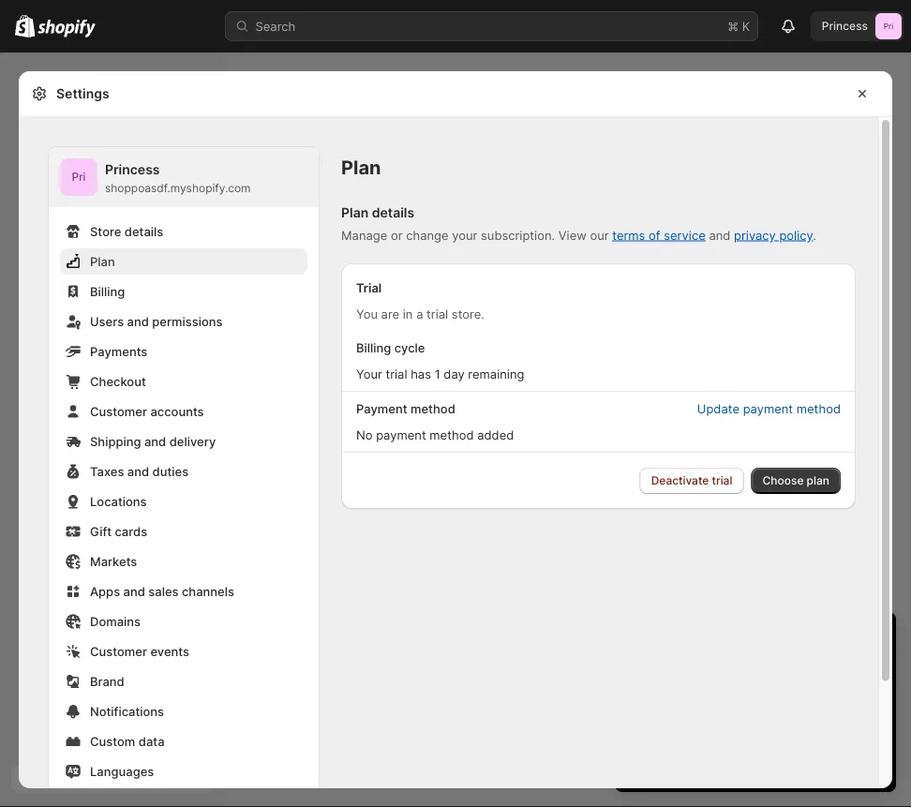 Task type: vqa. For each thing, say whether or not it's contained in the screenshot.
apps and sales channels Link
yes



Task type: locate. For each thing, give the bounding box(es) containing it.
1 horizontal spatial details
[[372, 205, 415, 221]]

your trial has 1 day remaining
[[356, 367, 525, 381]]

2 customer from the top
[[90, 644, 147, 659]]

plan link
[[60, 248, 308, 275]]

1 customer from the top
[[90, 404, 147, 419]]

1 vertical spatial billing
[[356, 340, 391, 355]]

and right users on the top left
[[127, 314, 149, 329]]

terms
[[612, 228, 645, 242]]

customer
[[90, 404, 147, 419], [90, 644, 147, 659]]

brand
[[90, 674, 124, 689]]

checkout
[[90, 374, 146, 389]]

0 horizontal spatial details
[[124, 224, 163, 239]]

1 horizontal spatial princess
[[822, 19, 868, 33]]

details inside shop settings menu element
[[124, 224, 163, 239]]

and down customer accounts
[[144, 434, 166, 449]]

1 horizontal spatial billing
[[356, 340, 391, 355]]

1 horizontal spatial trial
[[427, 307, 448, 321]]

0 horizontal spatial trial
[[386, 367, 407, 381]]

1 vertical spatial princess image
[[60, 158, 98, 196]]

details up or
[[372, 205, 415, 221]]

added
[[477, 428, 514, 442]]

privacy policy link
[[734, 228, 813, 242]]

0 vertical spatial customer
[[90, 404, 147, 419]]

checkout link
[[60, 368, 308, 395]]

1 horizontal spatial payment
[[743, 401, 793, 416]]

billing up users on the top left
[[90, 284, 125, 299]]

choose plan link
[[751, 468, 841, 494]]

princess image inside shop settings menu element
[[60, 158, 98, 196]]

0 vertical spatial princess
[[822, 19, 868, 33]]

duties
[[152, 464, 189, 479]]

1 horizontal spatial princess image
[[876, 13, 902, 39]]

and
[[709, 228, 731, 242], [127, 314, 149, 329], [144, 434, 166, 449], [127, 464, 149, 479], [123, 584, 145, 599]]

shopify image
[[15, 15, 35, 37]]

custom data link
[[60, 728, 308, 755]]

billing
[[90, 284, 125, 299], [356, 340, 391, 355]]

method left added
[[430, 428, 474, 442]]

payment for update
[[743, 401, 793, 416]]

method
[[411, 401, 455, 416], [797, 401, 841, 416], [430, 428, 474, 442]]

method up plan
[[797, 401, 841, 416]]

trial left has
[[386, 367, 407, 381]]

notifications link
[[60, 698, 308, 725]]

and for permissions
[[127, 314, 149, 329]]

plan details manage or change your subscription. view our terms of service and privacy policy .
[[341, 205, 816, 242]]

shopify image
[[38, 19, 96, 38]]

0 horizontal spatial payment
[[376, 428, 426, 442]]

manage
[[341, 228, 388, 242]]

details for store
[[124, 224, 163, 239]]

2 vertical spatial plan
[[90, 254, 115, 269]]

0 vertical spatial payment
[[743, 401, 793, 416]]

trial for your
[[386, 367, 407, 381]]

payment right update
[[743, 401, 793, 416]]

and right service
[[709, 228, 731, 242]]

languages
[[90, 764, 154, 779]]

custom
[[90, 734, 135, 749]]

0 vertical spatial billing
[[90, 284, 125, 299]]

0 horizontal spatial princess
[[105, 162, 160, 178]]

1 vertical spatial payment
[[376, 428, 426, 442]]

customer down checkout
[[90, 404, 147, 419]]

0 vertical spatial princess image
[[876, 13, 902, 39]]

billing for billing cycle
[[356, 340, 391, 355]]

trial
[[427, 307, 448, 321], [386, 367, 407, 381], [712, 474, 733, 488]]

details inside plan details manage or change your subscription. view our terms of service and privacy policy .
[[372, 205, 415, 221]]

1 vertical spatial customer
[[90, 644, 147, 659]]

princess image
[[876, 13, 902, 39], [60, 158, 98, 196]]

1 vertical spatial princess
[[105, 162, 160, 178]]

payment inside 'link'
[[743, 401, 793, 416]]

customer down domains
[[90, 644, 147, 659]]

view
[[559, 228, 587, 242]]

has
[[411, 367, 431, 381]]

change
[[406, 228, 449, 242]]

gift
[[90, 524, 112, 539]]

princess
[[822, 19, 868, 33], [105, 162, 160, 178]]

delivery
[[169, 434, 216, 449]]

2 horizontal spatial trial
[[712, 474, 733, 488]]

shipping
[[90, 434, 141, 449]]

our
[[590, 228, 609, 242]]

shop settings menu element
[[49, 147, 319, 807]]

and for duties
[[127, 464, 149, 479]]

0 horizontal spatial billing
[[90, 284, 125, 299]]

events
[[150, 644, 189, 659]]

locations link
[[60, 488, 308, 515]]

princess shoppoasdf.myshopify.com
[[105, 162, 251, 195]]

⌘
[[728, 19, 739, 33]]

princess for princess
[[822, 19, 868, 33]]

update payment method link
[[686, 396, 852, 422]]

2 vertical spatial trial
[[712, 474, 733, 488]]

trial inside button
[[712, 474, 733, 488]]

0 vertical spatial details
[[372, 205, 415, 221]]

terms of service link
[[612, 228, 706, 242]]

a
[[416, 307, 423, 321]]

and inside 'link'
[[127, 464, 149, 479]]

payment down the "payment method"
[[376, 428, 426, 442]]

1 vertical spatial details
[[124, 224, 163, 239]]

and right apps
[[123, 584, 145, 599]]

1 vertical spatial plan
[[341, 205, 369, 221]]

settings dialog
[[19, 71, 893, 807]]

gift cards link
[[60, 518, 308, 545]]

1 vertical spatial trial
[[386, 367, 407, 381]]

method inside 'link'
[[797, 401, 841, 416]]

dialog
[[900, 71, 911, 788]]

shipping and delivery
[[90, 434, 216, 449]]

plan
[[341, 156, 381, 179], [341, 205, 369, 221], [90, 254, 115, 269]]

and inside "link"
[[127, 314, 149, 329]]

method for no payment method added
[[430, 428, 474, 442]]

store details link
[[60, 218, 308, 245]]

billing up your
[[356, 340, 391, 355]]

trial right the deactivate
[[712, 474, 733, 488]]

markets link
[[60, 548, 308, 575]]

⌘ k
[[728, 19, 750, 33]]

details right store
[[124, 224, 163, 239]]

billing inside shop settings menu element
[[90, 284, 125, 299]]

0 horizontal spatial princess image
[[60, 158, 98, 196]]

princess inside princess shoppoasdf.myshopify.com
[[105, 162, 160, 178]]

trial right a
[[427, 307, 448, 321]]

you
[[356, 307, 378, 321]]

and right taxes at the bottom left of the page
[[127, 464, 149, 479]]

details
[[372, 205, 415, 221], [124, 224, 163, 239]]

billing for billing
[[90, 284, 125, 299]]

customer events
[[90, 644, 189, 659]]

payment
[[743, 401, 793, 416], [376, 428, 426, 442]]



Task type: describe. For each thing, give the bounding box(es) containing it.
data
[[139, 734, 165, 749]]

k
[[742, 19, 750, 33]]

in
[[403, 307, 413, 321]]

customer for customer accounts
[[90, 404, 147, 419]]

0 vertical spatial trial
[[427, 307, 448, 321]]

service
[[664, 228, 706, 242]]

are
[[381, 307, 400, 321]]

cycle
[[394, 340, 425, 355]]

trial for deactivate
[[712, 474, 733, 488]]

subscription.
[[481, 228, 555, 242]]

your
[[356, 367, 382, 381]]

brand link
[[60, 668, 308, 695]]

choose plan
[[763, 474, 830, 488]]

channels
[[182, 584, 234, 599]]

shoppoasdf.myshopify.com
[[105, 181, 251, 195]]

deactivate
[[651, 474, 709, 488]]

.
[[813, 228, 816, 242]]

plan inside shop settings menu element
[[90, 254, 115, 269]]

choose
[[763, 474, 804, 488]]

markets
[[90, 554, 137, 569]]

payments
[[90, 344, 148, 359]]

gift cards
[[90, 524, 147, 539]]

payment method
[[356, 401, 455, 416]]

details for plan
[[372, 205, 415, 221]]

your
[[452, 228, 478, 242]]

customer accounts link
[[60, 398, 308, 425]]

apps and sales channels link
[[60, 578, 308, 605]]

remaining
[[468, 367, 525, 381]]

apps
[[90, 584, 120, 599]]

taxes and duties
[[90, 464, 189, 479]]

payments link
[[60, 338, 308, 365]]

update payment method
[[697, 401, 841, 416]]

1
[[435, 367, 440, 381]]

users and permissions
[[90, 314, 223, 329]]

no
[[356, 428, 373, 442]]

plan
[[807, 474, 830, 488]]

users and permissions link
[[60, 308, 308, 335]]

permissions
[[152, 314, 223, 329]]

locations
[[90, 494, 147, 509]]

deactivate trial button
[[640, 468, 744, 494]]

princess for princess shoppoasdf.myshopify.com
[[105, 162, 160, 178]]

of
[[649, 228, 660, 242]]

domains
[[90, 614, 141, 629]]

policy
[[779, 228, 813, 242]]

languages link
[[60, 758, 308, 785]]

method up no payment method added
[[411, 401, 455, 416]]

and for sales
[[123, 584, 145, 599]]

billing cycle
[[356, 340, 425, 355]]

domains link
[[60, 608, 308, 635]]

deactivate trial
[[651, 474, 733, 488]]

you are in a trial store.
[[356, 307, 485, 321]]

update
[[697, 401, 740, 416]]

customer for customer events
[[90, 644, 147, 659]]

apps and sales channels
[[90, 584, 234, 599]]

no payment method added
[[356, 428, 514, 442]]

store
[[90, 224, 121, 239]]

privacy
[[734, 228, 776, 242]]

cards
[[115, 524, 147, 539]]

day
[[444, 367, 465, 381]]

pri button
[[60, 158, 98, 196]]

and for delivery
[[144, 434, 166, 449]]

store.
[[452, 307, 485, 321]]

and inside plan details manage or change your subscription. view our terms of service and privacy policy .
[[709, 228, 731, 242]]

users
[[90, 314, 124, 329]]

taxes
[[90, 464, 124, 479]]

1 day left in your trial element
[[615, 661, 896, 792]]

settings
[[56, 86, 109, 102]]

method for update payment method
[[797, 401, 841, 416]]

shipping and delivery link
[[60, 428, 308, 455]]

accounts
[[150, 404, 204, 419]]

store details
[[90, 224, 163, 239]]

payment for no
[[376, 428, 426, 442]]

custom data
[[90, 734, 165, 749]]

0 vertical spatial plan
[[341, 156, 381, 179]]

or
[[391, 228, 403, 242]]

notifications
[[90, 704, 164, 719]]

taxes and duties link
[[60, 458, 308, 485]]

sales
[[148, 584, 179, 599]]

payment
[[356, 401, 407, 416]]

trial
[[356, 280, 382, 295]]

customer events link
[[60, 638, 308, 665]]

plan inside plan details manage or change your subscription. view our terms of service and privacy policy .
[[341, 205, 369, 221]]

search
[[255, 19, 296, 33]]

billing link
[[60, 278, 308, 305]]



